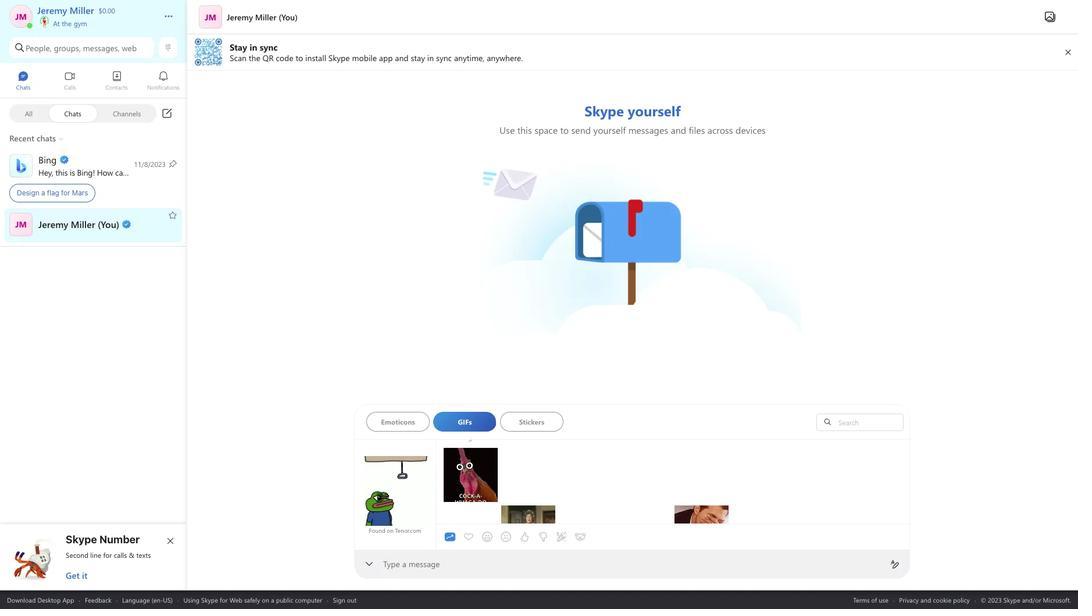 Task type: locate. For each thing, give the bounding box(es) containing it.
download desktop app
[[7, 595, 74, 604]]

skype up second
[[66, 533, 97, 546]]

out
[[347, 595, 357, 604]]

a left flag
[[41, 188, 45, 197]]

2 vertical spatial for
[[220, 595, 228, 604]]

1 horizontal spatial skype
[[201, 595, 218, 604]]

at
[[53, 19, 60, 28]]

second
[[66, 550, 88, 560]]

privacy and cookie policy
[[900, 595, 970, 604]]

2 horizontal spatial for
[[220, 595, 228, 604]]

today?
[[166, 167, 189, 178]]

sign
[[333, 595, 345, 604]]

language (en-us) link
[[122, 595, 173, 604]]

privacy
[[900, 595, 919, 604]]

us)
[[163, 595, 173, 604]]

tab list
[[0, 66, 187, 98], [367, 412, 796, 435], [441, 508, 590, 566]]

2 vertical spatial a
[[271, 595, 274, 604]]

for right the line
[[103, 550, 112, 560]]

texts
[[136, 550, 151, 560]]

people,
[[26, 42, 52, 53]]

!
[[93, 167, 95, 178]]

terms
[[854, 595, 870, 604]]

0 vertical spatial skype
[[66, 533, 97, 546]]

terms of use link
[[854, 595, 889, 604]]

safely
[[244, 595, 260, 604]]

get it
[[66, 570, 87, 581]]

1 vertical spatial skype
[[201, 595, 218, 604]]

a right type
[[402, 559, 407, 570]]

privacy and cookie policy link
[[900, 595, 970, 604]]

skype right "using"
[[201, 595, 218, 604]]

&
[[129, 550, 135, 560]]

groups,
[[54, 42, 81, 53]]

this
[[55, 167, 68, 178]]

2 horizontal spatial a
[[402, 559, 407, 570]]

0 horizontal spatial a
[[41, 188, 45, 197]]

app
[[63, 595, 74, 604]]

0 vertical spatial a
[[41, 188, 45, 197]]

Search text field
[[836, 417, 901, 427]]

a
[[41, 188, 45, 197], [402, 559, 407, 570], [271, 595, 274, 604]]

type a message
[[383, 559, 440, 570]]

skype
[[66, 533, 97, 546], [201, 595, 218, 604]]

for left web
[[220, 595, 228, 604]]

for right flag
[[61, 188, 70, 197]]

people, groups, messages, web button
[[9, 37, 154, 58]]

for for second line for calls & texts
[[103, 550, 112, 560]]

it
[[82, 570, 87, 581]]

chats
[[64, 109, 81, 118]]

the
[[62, 19, 72, 28]]

0 vertical spatial for
[[61, 188, 70, 197]]

1 vertical spatial a
[[402, 559, 407, 570]]

1 vertical spatial for
[[103, 550, 112, 560]]

for inside skype number element
[[103, 550, 112, 560]]

and
[[921, 595, 932, 604]]

a right on
[[271, 595, 274, 604]]

policy
[[954, 595, 970, 604]]

for
[[61, 188, 70, 197], [103, 550, 112, 560], [220, 595, 228, 604]]

at the gym button
[[37, 16, 152, 28]]

you
[[151, 167, 164, 178]]

1 horizontal spatial for
[[103, 550, 112, 560]]

cookie
[[933, 595, 952, 604]]



Task type: vqa. For each thing, say whether or not it's contained in the screenshot.
want
no



Task type: describe. For each thing, give the bounding box(es) containing it.
desktop
[[37, 595, 61, 604]]

a for message
[[402, 559, 407, 570]]

type
[[383, 559, 400, 570]]

1 horizontal spatial a
[[271, 595, 274, 604]]

web
[[122, 42, 137, 53]]

language
[[122, 595, 150, 604]]

using skype for web safely on a public computer
[[184, 595, 322, 604]]

all
[[25, 109, 33, 118]]

of
[[872, 595, 877, 604]]

0 horizontal spatial skype
[[66, 533, 97, 546]]

hey, this is bing ! how can i help you today?
[[38, 167, 191, 178]]

i
[[130, 167, 132, 178]]

0 horizontal spatial for
[[61, 188, 70, 197]]

0 vertical spatial tab list
[[0, 66, 187, 98]]

can
[[115, 167, 127, 178]]

a for flag
[[41, 188, 45, 197]]

feedback link
[[85, 595, 112, 604]]

skype number
[[66, 533, 140, 546]]

messages,
[[83, 42, 120, 53]]

for for using skype for web safely on a public computer
[[220, 595, 228, 604]]

people, groups, messages, web
[[26, 42, 137, 53]]

(en-
[[152, 595, 163, 604]]

line
[[90, 550, 101, 560]]

how
[[97, 167, 113, 178]]

channels
[[113, 109, 141, 118]]

terms of use
[[854, 595, 889, 604]]

help
[[134, 167, 149, 178]]

feedback
[[85, 595, 112, 604]]

bing
[[77, 167, 93, 178]]

language (en-us)
[[122, 595, 173, 604]]

using
[[184, 595, 200, 604]]

using skype for web safely on a public computer link
[[184, 595, 322, 604]]

at the gym
[[51, 19, 87, 28]]

message
[[409, 559, 440, 570]]

2 vertical spatial tab list
[[441, 508, 590, 566]]

number
[[99, 533, 140, 546]]

gym
[[74, 19, 87, 28]]

is
[[70, 167, 75, 178]]

Type a message text field
[[384, 559, 881, 571]]

download desktop app link
[[7, 595, 74, 604]]

1 vertical spatial tab list
[[367, 412, 796, 435]]

sign out link
[[333, 595, 357, 604]]

design
[[17, 188, 39, 197]]

skype number element
[[10, 533, 177, 581]]

mars
[[72, 188, 88, 197]]

calls
[[114, 550, 127, 560]]

computer
[[295, 595, 322, 604]]

web
[[230, 595, 243, 604]]

sign out
[[333, 595, 357, 604]]

use
[[879, 595, 889, 604]]

on
[[262, 595, 269, 604]]

flag
[[47, 188, 59, 197]]

public
[[276, 595, 293, 604]]

hey,
[[38, 167, 53, 178]]

second line for calls & texts
[[66, 550, 151, 560]]

get
[[66, 570, 80, 581]]

design a flag for mars
[[17, 188, 88, 197]]

download
[[7, 595, 36, 604]]



